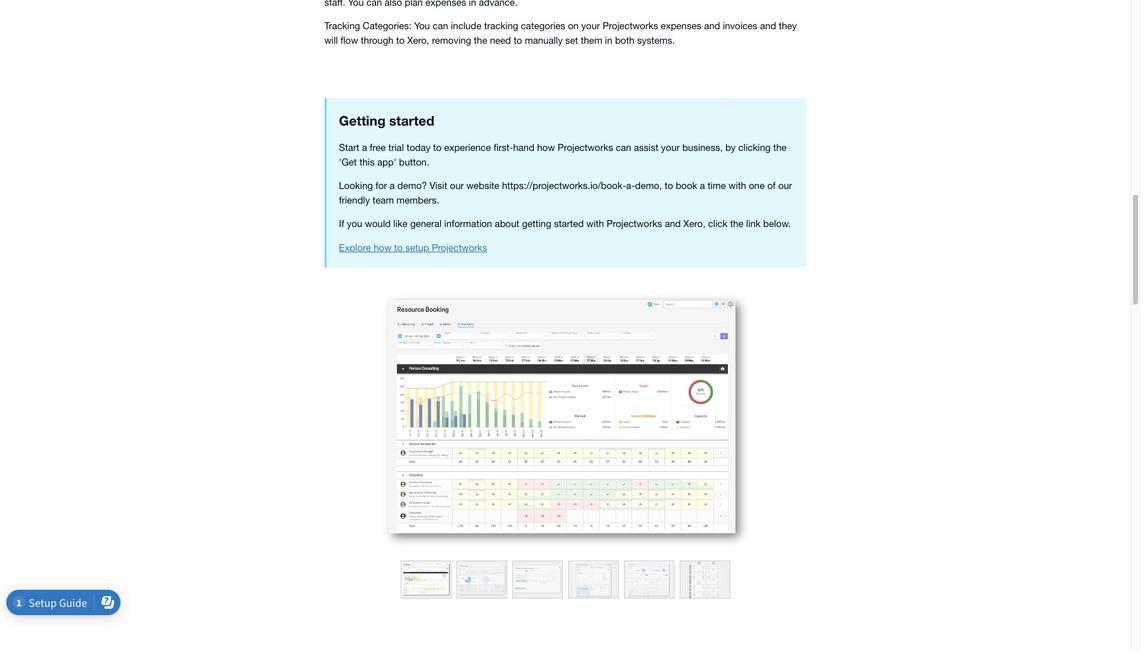 Task type: describe. For each thing, give the bounding box(es) containing it.
screenshot 1 for app projectworks image
[[325, 293, 807, 547]]

your inside start a free trial today to experience first-hand how projectworks can assist your business, by clicking the 'get this app' button.
[[662, 142, 680, 153]]

explore
[[339, 242, 371, 253]]

start
[[339, 142, 360, 153]]

button.
[[399, 157, 430, 167]]

2 our from the left
[[779, 180, 793, 191]]

removing
[[432, 35, 472, 46]]

app'
[[378, 157, 397, 167]]

screenshot 4 of 6 for app projectworks image
[[569, 562, 618, 598]]

projectworks down the information
[[432, 242, 488, 253]]

flow
[[341, 35, 358, 46]]

to inside start a free trial today to experience first-hand how projectworks can assist your business, by clicking the 'get this app' button.
[[433, 142, 442, 153]]

screenshot 6 of 6 for app projectworks image
[[681, 562, 730, 598]]

screenshot 3 of 6 for app projectworks image
[[513, 562, 563, 598]]

1 our from the left
[[450, 180, 464, 191]]

to down categories:
[[396, 35, 405, 46]]

projectworks inside start a free trial today to experience first-hand how projectworks can assist your business, by clicking the 'get this app' button.
[[558, 142, 614, 153]]

categories
[[521, 21, 566, 31]]

you
[[414, 21, 430, 31]]

2 horizontal spatial and
[[761, 21, 777, 31]]

a-
[[627, 180, 635, 191]]

looking for a demo? visit our website https://projectworks.io/book-a-demo, to book a time with one of our friendly team members.
[[339, 180, 793, 206]]

getting
[[339, 113, 386, 129]]

invoices
[[723, 21, 758, 31]]

screenshot 1 of 6 for app projectworks image
[[401, 562, 451, 598]]

one
[[749, 180, 765, 191]]

if you would like general information about getting started with projectworks and xero, click the link below.
[[339, 219, 791, 229]]

to right need
[[514, 35, 523, 46]]

categories:
[[363, 21, 412, 31]]

0 vertical spatial started
[[389, 113, 435, 129]]

the inside the tracking categories: you can include tracking categories on your projectworks expenses and invoices and they will flow through to xero, removing the need to manually set them in both systems.
[[474, 35, 488, 46]]

start a free trial today to experience first-hand how projectworks can assist your business, by clicking the 'get this app' button.
[[339, 142, 787, 167]]

members.
[[397, 195, 439, 206]]

website
[[467, 180, 500, 191]]

need
[[490, 35, 511, 46]]

the inside start a free trial today to experience first-hand how projectworks can assist your business, by clicking the 'get this app' button.
[[774, 142, 787, 153]]

systems.
[[637, 35, 675, 46]]

like
[[394, 219, 408, 229]]

2 vertical spatial the
[[731, 219, 744, 229]]

below.
[[764, 219, 791, 229]]

assist
[[634, 142, 659, 153]]

them
[[581, 35, 603, 46]]

tracking
[[325, 21, 360, 31]]

and for and
[[705, 21, 721, 31]]

xero, inside the tracking categories: you can include tracking categories on your projectworks expenses and invoices and they will flow through to xero, removing the need to manually set them in both systems.
[[408, 35, 430, 46]]

experience
[[445, 142, 491, 153]]

for
[[376, 180, 387, 191]]

'get
[[339, 157, 357, 167]]

team
[[373, 195, 394, 206]]

free
[[370, 142, 386, 153]]

projectworks down a-
[[607, 219, 663, 229]]

1 vertical spatial with
[[587, 219, 604, 229]]

general
[[411, 219, 442, 229]]

1 horizontal spatial a
[[390, 180, 395, 191]]

getting started
[[339, 113, 435, 129]]

today
[[407, 142, 431, 153]]

manually
[[525, 35, 563, 46]]

1 horizontal spatial xero,
[[684, 219, 706, 229]]

tracking categories: you can include tracking categories on your projectworks expenses and invoices and they will flow through to xero, removing the need to manually set them in both systems.
[[325, 21, 798, 46]]

you
[[347, 219, 363, 229]]

link
[[747, 219, 761, 229]]



Task type: locate. For each thing, give the bounding box(es) containing it.
started
[[389, 113, 435, 129], [554, 219, 584, 229]]

in
[[605, 35, 613, 46]]

tracking
[[484, 21, 519, 31]]

to right 'today' at the left of page
[[433, 142, 442, 153]]

and down book
[[665, 219, 681, 229]]

0 horizontal spatial started
[[389, 113, 435, 129]]

our
[[450, 180, 464, 191], [779, 180, 793, 191]]

1 vertical spatial how
[[374, 242, 392, 253]]

0 horizontal spatial the
[[474, 35, 488, 46]]

0 horizontal spatial can
[[433, 21, 448, 31]]

about
[[495, 219, 520, 229]]

1 horizontal spatial and
[[705, 21, 721, 31]]

to left book
[[665, 180, 674, 191]]

explore how to setup projectworks
[[339, 242, 488, 253]]

getting
[[522, 219, 552, 229]]

looking
[[339, 180, 373, 191]]

clicking
[[739, 142, 771, 153]]

the
[[474, 35, 488, 46], [774, 142, 787, 153], [731, 219, 744, 229]]

how down the would
[[374, 242, 392, 253]]

trial
[[389, 142, 404, 153]]

your
[[582, 21, 600, 31], [662, 142, 680, 153]]

your up the them
[[582, 21, 600, 31]]

the right the clicking
[[774, 142, 787, 153]]

a left the free
[[362, 142, 367, 153]]

0 horizontal spatial your
[[582, 21, 600, 31]]

1 vertical spatial can
[[616, 142, 632, 153]]

a left time
[[700, 180, 705, 191]]

started up explore how to setup projectworks link
[[554, 219, 584, 229]]

0 horizontal spatial our
[[450, 180, 464, 191]]

2 horizontal spatial the
[[774, 142, 787, 153]]

first-
[[494, 142, 513, 153]]

include
[[451, 21, 482, 31]]

click
[[709, 219, 728, 229]]

1 horizontal spatial the
[[731, 219, 744, 229]]

hand
[[513, 142, 535, 153]]

business,
[[683, 142, 723, 153]]

0 vertical spatial xero,
[[408, 35, 430, 46]]

with
[[729, 180, 747, 191], [587, 219, 604, 229]]

0 horizontal spatial and
[[665, 219, 681, 229]]

if
[[339, 219, 344, 229]]

by
[[726, 142, 736, 153]]

will
[[325, 35, 338, 46]]

time
[[708, 180, 726, 191]]

set
[[566, 35, 579, 46]]

can left "assist"
[[616, 142, 632, 153]]

0 horizontal spatial with
[[587, 219, 604, 229]]

xero, left click on the top right of the page
[[684, 219, 706, 229]]

friendly
[[339, 195, 370, 206]]

to
[[396, 35, 405, 46], [514, 35, 523, 46], [433, 142, 442, 153], [665, 180, 674, 191], [394, 242, 403, 253]]

1 horizontal spatial your
[[662, 142, 680, 153]]

and left invoices
[[705, 21, 721, 31]]

book
[[676, 180, 698, 191]]

can up removing
[[433, 21, 448, 31]]

1 horizontal spatial how
[[537, 142, 555, 153]]

1 vertical spatial started
[[554, 219, 584, 229]]

1 horizontal spatial started
[[554, 219, 584, 229]]

and left they
[[761, 21, 777, 31]]

this
[[360, 157, 375, 167]]

0 vertical spatial your
[[582, 21, 600, 31]]

screenshot 5 of 6 for app projectworks image
[[625, 562, 674, 598]]

projectworks inside the tracking categories: you can include tracking categories on your projectworks expenses and invoices and they will flow through to xero, removing the need to manually set them in both systems.
[[603, 21, 659, 31]]

would
[[365, 219, 391, 229]]

projectworks
[[603, 21, 659, 31], [558, 142, 614, 153], [607, 219, 663, 229], [432, 242, 488, 253]]

0 vertical spatial can
[[433, 21, 448, 31]]

explore how to setup projectworks link
[[339, 241, 794, 255]]

of
[[768, 180, 776, 191]]

0 horizontal spatial how
[[374, 242, 392, 253]]

they
[[779, 21, 798, 31]]

1 horizontal spatial can
[[616, 142, 632, 153]]

1 vertical spatial your
[[662, 142, 680, 153]]

screenshot 2 of 6 for app projectworks image
[[457, 562, 507, 598]]

https://projectworks.io/book-
[[502, 180, 627, 191]]

how inside start a free trial today to experience first-hand how projectworks can assist your business, by clicking the 'get this app' button.
[[537, 142, 555, 153]]

with up explore how to setup projectworks link
[[587, 219, 604, 229]]

0 vertical spatial with
[[729, 180, 747, 191]]

on
[[568, 21, 579, 31]]

0 vertical spatial how
[[537, 142, 555, 153]]

xero, down you
[[408, 35, 430, 46]]

visit
[[430, 180, 448, 191]]

demo,
[[635, 180, 662, 191]]

with left 'one'
[[729, 180, 747, 191]]

0 horizontal spatial a
[[362, 142, 367, 153]]

started up 'today' at the left of page
[[389, 113, 435, 129]]

information
[[445, 219, 493, 229]]

your inside the tracking categories: you can include tracking categories on your projectworks expenses and invoices and they will flow through to xero, removing the need to manually set them in both systems.
[[582, 21, 600, 31]]

can inside start a free trial today to experience first-hand how projectworks can assist your business, by clicking the 'get this app' button.
[[616, 142, 632, 153]]

a
[[362, 142, 367, 153], [390, 180, 395, 191], [700, 180, 705, 191]]

how right hand
[[537, 142, 555, 153]]

and for click
[[665, 219, 681, 229]]

projectworks up https://projectworks.io/book-
[[558, 142, 614, 153]]

through
[[361, 35, 394, 46]]

0 vertical spatial the
[[474, 35, 488, 46]]

can inside the tracking categories: you can include tracking categories on your projectworks expenses and invoices and they will flow through to xero, removing the need to manually set them in both systems.
[[433, 21, 448, 31]]

both
[[615, 35, 635, 46]]

and
[[705, 21, 721, 31], [761, 21, 777, 31], [665, 219, 681, 229]]

how
[[537, 142, 555, 153], [374, 242, 392, 253]]

your right "assist"
[[662, 142, 680, 153]]

a right 'for'
[[390, 180, 395, 191]]

to left setup
[[394, 242, 403, 253]]

with inside looking for a demo? visit our website https://projectworks.io/book-a-demo, to book a time with one of our friendly team members.
[[729, 180, 747, 191]]

demo?
[[398, 180, 427, 191]]

1 horizontal spatial our
[[779, 180, 793, 191]]

xero,
[[408, 35, 430, 46], [684, 219, 706, 229]]

the left link at right top
[[731, 219, 744, 229]]

1 vertical spatial the
[[774, 142, 787, 153]]

expenses
[[661, 21, 702, 31]]

setup
[[406, 242, 429, 253]]

0 horizontal spatial xero,
[[408, 35, 430, 46]]

the left need
[[474, 35, 488, 46]]

1 horizontal spatial with
[[729, 180, 747, 191]]

2 horizontal spatial a
[[700, 180, 705, 191]]

our right of
[[779, 180, 793, 191]]

can
[[433, 21, 448, 31], [616, 142, 632, 153]]

1 vertical spatial xero,
[[684, 219, 706, 229]]

projectworks up both
[[603, 21, 659, 31]]

a inside start a free trial today to experience first-hand how projectworks can assist your business, by clicking the 'get this app' button.
[[362, 142, 367, 153]]

to inside looking for a demo? visit our website https://projectworks.io/book-a-demo, to book a time with one of our friendly team members.
[[665, 180, 674, 191]]

our right visit
[[450, 180, 464, 191]]



Task type: vqa. For each thing, say whether or not it's contained in the screenshot.
general
yes



